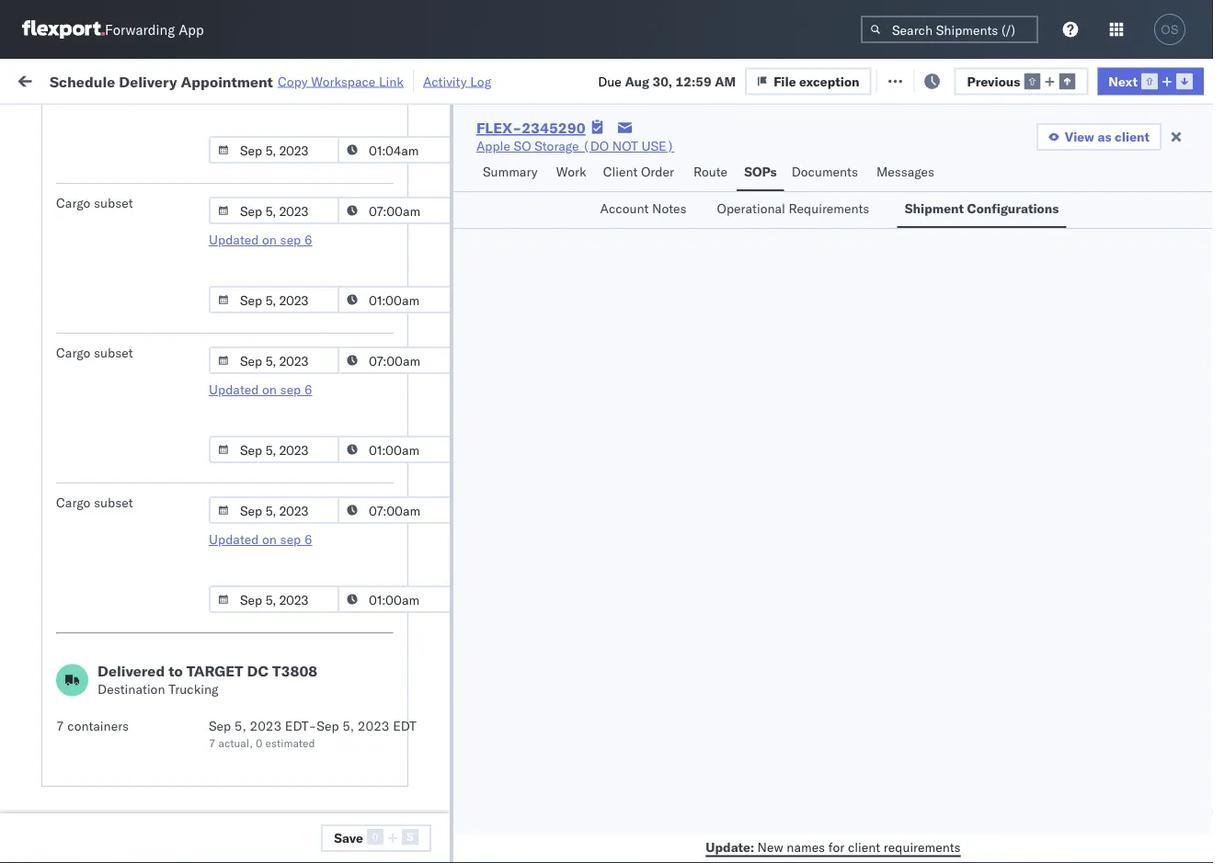 Task type: vqa. For each thing, say whether or not it's contained in the screenshot.


Task type: locate. For each thing, give the bounding box(es) containing it.
1 vertical spatial bangkok, thai
[[1133, 823, 1213, 839]]

account inside account notes button
[[600, 200, 649, 217]]

newark,
[[20, 750, 69, 766]]

import
[[117, 71, 159, 87]]

4:00 pm mdt, jun 11, 2023
[[296, 539, 465, 556]]

customs down upload proof of delivery
[[87, 610, 139, 626]]

haarlemmermeer,
[[97, 507, 202, 523]]

confirm down barajas
[[20, 336, 67, 352]]

1 vertical spatial work
[[556, 164, 586, 180]]

1 sep from the top
[[280, 232, 301, 248]]

19,
[[423, 175, 443, 191]]

0 horizontal spatial exception
[[799, 73, 859, 89]]

MMM D, YYYY text field
[[209, 197, 339, 224], [209, 286, 339, 314], [209, 436, 339, 464], [209, 497, 339, 524], [209, 586, 339, 613]]

1 air from the top
[[563, 175, 580, 191]]

mmm d, yyyy text field down spain at the left top of the page
[[209, 347, 339, 374]]

confirm inside "confirm pickup from los angeles, ca" link
[[20, 336, 67, 352]]

flex- for 2345290
[[476, 119, 522, 137]]

documents up requirements
[[792, 164, 858, 180]]

1 horizontal spatial to
[[522, 71, 534, 87]]

confirm inside "confirm pickup from new york, ny / newark, nj"
[[20, 732, 67, 748]]

delivery right "proof"
[[137, 579, 184, 595]]

0 vertical spatial sep
[[280, 232, 301, 248]]

from for 2nd "schedule pickup from los angeles, ca" link from the bottom
[[143, 448, 170, 464]]

work right import
[[162, 71, 194, 87]]

due
[[598, 73, 622, 89]]

2 sep from the top
[[280, 382, 301, 398]]

1 cargo subset from the top
[[56, 195, 133, 211]]

1 vertical spatial cargo
[[56, 345, 90, 361]]

6 shanghai, from the top
[[1133, 782, 1192, 798]]

0 vertical spatial test
[[869, 175, 893, 191]]

1 vertical spatial airport
[[233, 489, 273, 505]]

2 bangkok, thai from the top
[[1133, 823, 1213, 839]]

save button
[[321, 825, 431, 853]]

1 vertical spatial updated on sep 6
[[209, 382, 312, 398]]

2 thai from the top
[[1191, 823, 1213, 839]]

2 vertical spatial 30,
[[423, 701, 443, 717]]

3 subset from the top
[[94, 495, 133, 511]]

6 chi from the top
[[1195, 782, 1213, 798]]

integration for integration test account - suitsupply
[[802, 175, 865, 191]]

1 vertical spatial bangkok,
[[1133, 823, 1188, 839]]

1 updated from the top
[[209, 232, 259, 248]]

2 updated on sep 6 from the top
[[209, 382, 312, 398]]

angeles
[[197, 206, 244, 222]]

on
[[412, 71, 427, 87], [262, 232, 277, 248], [262, 382, 277, 398], [262, 532, 277, 548]]

may
[[386, 499, 412, 515]]

2 cargo from the top
[[56, 345, 90, 361]]

1 cargo from the top
[[56, 195, 90, 211]]

1 ocean fcl from the top
[[563, 135, 627, 151]]

-
[[948, 175, 956, 191], [802, 216, 810, 232], [810, 216, 818, 232], [309, 718, 317, 734], [948, 823, 956, 839]]

edt
[[285, 718, 309, 734], [393, 718, 417, 734]]

1 vertical spatial air
[[563, 216, 580, 232]]

los up trucking
[[173, 651, 194, 667]]

schedule for the bottom schedule delivery appointment link
[[39, 700, 93, 716]]

2 schedule pickup from los angeles, ca from the top
[[42, 448, 248, 483]]

0 vertical spatial work
[[162, 71, 194, 87]]

copy workspace link button
[[278, 73, 404, 89]]

2 integration from the top
[[802, 823, 865, 839]]

1 vertical spatial updated on sep 6 button
[[209, 382, 312, 398]]

confirm inside confirm delivery button
[[42, 174, 89, 190]]

1 horizontal spatial 7
[[209, 736, 216, 750]]

0 vertical spatial subset
[[94, 195, 133, 211]]

0 vertical spatial thai
[[1191, 742, 1213, 758]]

mdt, down mst,
[[360, 418, 392, 434]]

1 vertical spatial schedule delivery appointment
[[42, 417, 226, 433]]

ta
[[1202, 418, 1213, 434]]

0 vertical spatial updated
[[209, 232, 259, 248]]

account
[[896, 175, 945, 191], [600, 200, 649, 217], [896, 823, 945, 839]]

0 vertical spatial updated on sep 6 button
[[209, 232, 312, 248]]

205 on track
[[385, 71, 460, 87]]

confirm up "schiphol,"
[[39, 489, 86, 505]]

airport right amsterdam
[[233, 489, 273, 505]]

client for client name
[[682, 150, 712, 164]]

1 horizontal spatial new
[[757, 839, 783, 855]]

1 vertical spatial jul
[[395, 823, 412, 839]]

0 horizontal spatial client
[[603, 164, 638, 180]]

work down apple so storage (do not use) link
[[556, 164, 586, 180]]

confirm delivery button
[[42, 173, 140, 194]]

schedule delivery appointment up schedule pickup from madrid– barajas airport, madrid, spain
[[39, 255, 222, 271]]

3 schedule pickup from los angeles, ca from the top
[[42, 651, 248, 685]]

4 resize handle column header from the left
[[651, 143, 673, 864]]

pm for 4:00
[[327, 539, 347, 556]]

0 vertical spatial ocean
[[563, 135, 601, 151]]

0 vertical spatial client
[[1115, 129, 1150, 145]]

ocean fcl for 11:05 am mdt, jul 25, 2023
[[563, 823, 627, 839]]

to inside delivered to target dc t3808 destination trucking
[[168, 662, 183, 681]]

2 vertical spatial schedule delivery appointment
[[39, 700, 222, 716]]

confirm for confirm pickup from los angeles, ca
[[20, 336, 67, 352]]

cargo subset for 1st mmm d, yyyy text box from the bottom of the page
[[56, 345, 133, 361]]

from for 'schedule pickup from madrid– barajas airport, madrid, spain' link
[[143, 286, 170, 303]]

1 vertical spatial test
[[869, 823, 893, 839]]

2 subset from the top
[[94, 345, 133, 361]]

pm right the 4:00
[[327, 539, 347, 556]]

new left names in the right bottom of the page
[[757, 839, 783, 855]]

schedule pickup from los angeles, ca for 2nd "schedule pickup from los angeles, ca" link from the bottom
[[42, 448, 248, 483]]

1 5, from the left
[[234, 718, 246, 734]]

updated
[[209, 232, 259, 248], [209, 382, 259, 398], [209, 532, 259, 548]]

3 updated on sep 6 button from the top
[[209, 532, 312, 548]]

sep
[[280, 232, 301, 248], [280, 382, 301, 398], [280, 532, 301, 548]]

test for swarovski
[[869, 823, 893, 839]]

storage
[[534, 138, 579, 154]]

2 bangkok, from the top
[[1133, 823, 1188, 839]]

sep
[[395, 580, 418, 596], [387, 620, 410, 636], [209, 718, 231, 734], [317, 718, 339, 734]]

suitsupply
[[960, 175, 1021, 191]]

2 vertical spatial schedule delivery appointment link
[[39, 699, 222, 718]]

schiphol,
[[39, 507, 94, 523]]

12:59 up 1:00 at the left bottom
[[296, 580, 332, 596]]

--
[[802, 216, 818, 232]]

2 vertical spatial 6
[[304, 532, 312, 548]]

2 pm from the top
[[327, 539, 347, 556]]

0 vertical spatial 7
[[56, 718, 64, 734]]

updated on sep 6 for updated on sep 6 button related to 1st mmm d, yyyy text field from the top of the page
[[209, 232, 312, 248]]

nj
[[72, 750, 87, 766]]

0 vertical spatial jul
[[395, 135, 412, 151]]

1 mmm d, yyyy text field from the top
[[209, 197, 339, 224]]

los down madrid,
[[144, 336, 164, 352]]

delivery up schedule pickup from madrid– barajas airport, madrid, spain
[[96, 255, 144, 271]]

Search Shipments (/) text field
[[861, 16, 1038, 43]]

cargo for 1st mmm d, yyyy text box from the bottom of the page
[[56, 345, 90, 361]]

3 pud from the top
[[1191, 580, 1213, 596]]

delivery inside button
[[93, 174, 140, 190]]

air down mode
[[563, 175, 580, 191]]

12:59
[[676, 73, 712, 89], [296, 256, 332, 272], [296, 378, 332, 394], [296, 418, 332, 434], [296, 580, 332, 596], [296, 701, 332, 717]]

schedule for 1st "schedule pickup from los angeles, ca" link from the top
[[42, 367, 97, 384]]

1 pud from the top
[[1191, 256, 1213, 272]]

- inside sep 5, 2023 edt - sep 5, 2023 edt 7 actual, 0 estimated
[[309, 718, 317, 734]]

jul for 26,
[[395, 135, 412, 151]]

schedule delivery appointment button up schedule pickup from madrid– barajas airport, madrid, spain
[[39, 254, 222, 275]]

upload customs clearance documents link
[[42, 528, 261, 565], [42, 609, 261, 646], [20, 780, 249, 799], [42, 812, 261, 848]]

1 updated on sep 6 from the top
[[209, 232, 312, 248]]

target
[[186, 662, 243, 681]]

to right reset
[[522, 71, 534, 87]]

1 vertical spatial subset
[[94, 345, 133, 361]]

bangkok, for 11:05 am mdt, jul 25, 2023
[[1133, 823, 1188, 839]]

confirm up newark,
[[20, 732, 67, 748]]

1919146
[[1055, 135, 1111, 151]]

work inside button
[[162, 71, 194, 87]]

flex- for 1919146
[[1015, 135, 1055, 151]]

0 vertical spatial schedule pickup from los angeles, ca
[[42, 367, 248, 402]]

pickup for third "schedule pickup from los angeles, ca" link from the top
[[100, 651, 140, 667]]

client for client order
[[603, 164, 638, 180]]

1 vertical spatial 15,
[[422, 580, 441, 596]]

2 shanghai from the top
[[1133, 499, 1188, 515]]

update: new names for client requirements
[[706, 839, 961, 855]]

15,
[[419, 418, 439, 434], [422, 580, 441, 596]]

schedule delivery appointment button down confirm pickup from los angeles, ca button
[[42, 416, 226, 436]]

delivery for top schedule delivery appointment link
[[96, 255, 144, 271]]

integration up requirements
[[802, 175, 865, 191]]

-- : -- -- text field for first mmm d, yyyy text box from the top
[[338, 136, 468, 164]]

15, for jun
[[419, 418, 439, 434]]

1 subset from the top
[[94, 195, 133, 211]]

2 schedule pickup from los angeles, ca link from the top
[[42, 447, 261, 484]]

1 updated on sep 6 button from the top
[[209, 232, 312, 248]]

0 horizontal spatial to
[[168, 662, 183, 681]]

client order button
[[596, 155, 686, 191]]

air for 12:00 am mdt, aug 19, 2023
[[563, 175, 580, 191]]

from inside schedule pickup from madrid– barajas airport, madrid, spain
[[143, 286, 170, 303]]

4 pud from the top
[[1191, 701, 1213, 717]]

0 vertical spatial bangkok,
[[1133, 742, 1188, 758]]

jul left 25, at bottom left
[[395, 823, 412, 839]]

cargo for 1st mmm d, yyyy text field from the top of the page
[[56, 195, 90, 211]]

air for unknown
[[563, 216, 580, 232]]

am right 12:00
[[335, 175, 356, 191]]

2 jul from the top
[[395, 823, 412, 839]]

updated down angeles at the top left of the page
[[209, 232, 259, 248]]

0 horizontal spatial edt
[[285, 718, 309, 734]]

0 vertical spatial 6
[[304, 232, 312, 248]]

1 vertical spatial 6
[[304, 382, 312, 398]]

angeles,
[[1157, 216, 1208, 232], [168, 336, 218, 352], [197, 367, 248, 384], [197, 448, 248, 464], [197, 651, 248, 667]]

customs
[[87, 529, 139, 545], [87, 610, 139, 626], [65, 781, 117, 797], [87, 813, 139, 829]]

3 -- : -- -- text field from the top
[[338, 436, 468, 464]]

1 horizontal spatial of
[[175, 125, 186, 141]]

2 6 from the top
[[304, 382, 312, 398]]

schedule delivery appointment for middle schedule delivery appointment link
[[42, 417, 226, 433]]

los inside schedule pickup from los angeles international airport
[[173, 206, 194, 222]]

1 -- : -- -- text field from the top
[[338, 286, 468, 314]]

integration up update: new names for client requirements at right bottom
[[802, 823, 865, 839]]

schedule pickup from los angeles, ca for third "schedule pickup from los angeles, ca" link from the top
[[42, 651, 248, 685]]

los up amsterdam
[[173, 448, 194, 464]]

5 unknown from the top
[[296, 661, 354, 677]]

2 vertical spatial sep
[[280, 532, 301, 548]]

6 left mst,
[[304, 382, 312, 398]]

updated down spain at the left top of the page
[[209, 382, 259, 398]]

1 bangkok, from the top
[[1133, 742, 1188, 758]]

mst,
[[360, 378, 391, 394]]

0 vertical spatial pm
[[327, 499, 347, 515]]

1 vertical spatial ocean fcl
[[563, 823, 627, 839]]

documents down "netherlands"
[[42, 548, 109, 564]]

confirm pickup from amsterdam airport schiphol, haarlemmermeer, netherlands button
[[39, 488, 276, 542]]

integration test account - suitsupply
[[802, 175, 1021, 191]]

reset to default filters
[[484, 71, 622, 87]]

pickup for 2nd "schedule pickup from los angeles, ca" link from the bottom
[[100, 448, 140, 464]]

confirm for confirm pickup from amsterdam airport schiphol, haarlemmermeer, netherlands
[[39, 489, 86, 505]]

schedule delivery appointment for the bottom schedule delivery appointment link
[[39, 700, 222, 716]]

bangkok, thai
[[1133, 742, 1213, 758], [1133, 823, 1213, 839]]

MMM D, YYYY text field
[[209, 136, 339, 164], [209, 347, 339, 374]]

0 horizontal spatial work
[[162, 71, 194, 87]]

12:59 am mdt, aug 30, 2023
[[296, 256, 478, 272], [296, 701, 478, 717]]

client
[[1115, 129, 1150, 145], [848, 839, 880, 855]]

7 up newark,
[[56, 718, 64, 734]]

sops
[[744, 164, 777, 180]]

1 vertical spatial updated
[[209, 382, 259, 398]]

2 cargo subset from the top
[[56, 345, 133, 361]]

mdt,
[[360, 135, 392, 151], [360, 175, 392, 191], [360, 256, 392, 272], [360, 418, 392, 434], [351, 499, 383, 515], [351, 539, 383, 556], [360, 580, 392, 596], [352, 620, 384, 636], [360, 701, 392, 717], [360, 823, 392, 839]]

upload down upload proof of delivery
[[42, 610, 84, 626]]

-- : -- -- text field
[[338, 136, 468, 164], [338, 197, 468, 224]]

destination
[[97, 681, 165, 698]]

2 ocean from the top
[[563, 823, 601, 839]]

mmm d, yyyy text field up 12:00
[[209, 136, 339, 164]]

shanghai for top schedule delivery appointment link
[[1133, 256, 1188, 272]]

0 vertical spatial account
[[896, 175, 945, 191]]

1 vertical spatial 12:59 am mdt, aug 30, 2023
[[296, 701, 478, 717]]

3 updated on sep 6 from the top
[[209, 532, 312, 548]]

subset for 1st mmm d, yyyy text field from the top of the page
[[94, 195, 133, 211]]

11, for jun
[[410, 539, 430, 556]]

1857563
[[1055, 216, 1111, 232]]

documents down nj
[[42, 831, 109, 847]]

2 ocean fcl from the top
[[563, 823, 627, 839]]

1 pm from the top
[[327, 499, 347, 515]]

schedule for third "schedule pickup from los angeles, ca" link from the top
[[42, 651, 97, 667]]

4 shanghai from the top
[[1133, 701, 1188, 717]]

delivery down workitem button at the top left
[[93, 174, 140, 190]]

0 vertical spatial ocean fcl
[[563, 135, 627, 151]]

1 unknown from the top
[[296, 216, 354, 232]]

1 vertical spatial schedule delivery appointment button
[[42, 416, 226, 436]]

11,
[[410, 539, 430, 556], [414, 620, 434, 636]]

26,
[[415, 135, 435, 151]]

1 ocean from the top
[[563, 135, 601, 151]]

2 vertical spatial subset
[[94, 495, 133, 511]]

1 vertical spatial schedule pickup from los angeles, ca link
[[42, 447, 261, 484]]

operational requirements
[[717, 200, 869, 217]]

1 vertical spatial to
[[168, 662, 183, 681]]

0 vertical spatial 11,
[[410, 539, 430, 556]]

confirm pickup from los angeles, ca button
[[20, 335, 239, 355]]

to
[[522, 71, 534, 87], [168, 662, 183, 681]]

log
[[470, 73, 491, 89]]

jun down feb
[[395, 418, 416, 434]]

delivery for middle schedule delivery appointment link
[[100, 417, 147, 433]]

4 shanghai, chi from the top
[[1133, 620, 1213, 636]]

1 horizontal spatial 5,
[[342, 718, 354, 734]]

pm right 3:59
[[327, 499, 347, 515]]

cargo down barajas
[[56, 345, 90, 361]]

updated on sep 6 for updated on sep 6 button for 1st mmm d, yyyy text box from the bottom of the page
[[209, 382, 312, 398]]

1 vertical spatial mmm d, yyyy text field
[[209, 347, 339, 374]]

6 resize handle column header from the left
[[955, 143, 977, 864]]

international
[[42, 224, 117, 240]]

5 chi from the top
[[1195, 661, 1213, 677]]

resize handle column header
[[263, 143, 285, 864], [467, 143, 489, 864], [532, 143, 554, 864], [651, 143, 673, 864], [771, 143, 793, 864], [955, 143, 977, 864], [1102, 143, 1124, 864], [1180, 143, 1202, 864]]

0 vertical spatial of
[[175, 125, 186, 141]]

client right for
[[848, 839, 880, 855]]

operational requirements button
[[710, 192, 886, 228]]

delivery down confirm pickup from los angeles, ca button
[[100, 417, 147, 433]]

order
[[641, 164, 674, 180]]

from for "confirm pickup from los angeles, ca" link
[[114, 336, 141, 352]]

schedule delivery appointment link down destination
[[39, 699, 222, 718]]

3 chi from the top
[[1195, 539, 1213, 556]]

barajas
[[42, 305, 86, 321]]

1 vertical spatial pm
[[327, 539, 347, 556]]

2 shanghai, from the top
[[1133, 337, 1192, 353]]

airport,
[[89, 305, 134, 321]]

3 shanghai, chi from the top
[[1133, 539, 1213, 556]]

updated on sep 6
[[209, 232, 312, 248], [209, 382, 312, 398], [209, 532, 312, 548]]

2 edt from the left
[[393, 718, 417, 734]]

airport right 'international'
[[120, 224, 161, 240]]

7 left / at the bottom left of the page
[[209, 736, 216, 750]]

Search Work text field
[[633, 66, 833, 93]]

pickup inside "confirm pickup from new york, ny / newark, nj"
[[71, 732, 110, 748]]

15, for sep
[[422, 580, 441, 596]]

sep up 1:00 am mdt, sep 11, 2023
[[395, 580, 418, 596]]

account up requirements
[[896, 823, 945, 839]]

of right "proof"
[[122, 579, 134, 595]]

2 vertical spatial schedule delivery appointment button
[[39, 699, 222, 720]]

0 vertical spatial integration
[[802, 175, 865, 191]]

estimated
[[265, 736, 315, 750]]

schedule inside schedule pickup from los angeles international airport
[[42, 206, 97, 222]]

ca down 'schedule pickup from madrid– barajas airport, madrid, spain' link
[[222, 336, 239, 352]]

0 horizontal spatial new
[[144, 732, 170, 748]]

jun for 15,
[[395, 418, 416, 434]]

1 vertical spatial integration
[[802, 823, 865, 839]]

schedule delivery appointment link down confirm pickup from los angeles, ca button
[[42, 416, 226, 435]]

3 updated from the top
[[209, 532, 259, 548]]

2 -- : -- -- text field from the top
[[338, 197, 468, 224]]

6 down 3:59
[[304, 532, 312, 548]]

1 jul from the top
[[395, 135, 412, 151]]

cargo subset down airport,
[[56, 345, 133, 361]]

from inside schedule pickup from los angeles international airport
[[143, 206, 170, 222]]

3 unknown from the top
[[296, 337, 354, 353]]

documents down ny
[[183, 781, 249, 797]]

cargo up "netherlands"
[[56, 495, 90, 511]]

0 vertical spatial 15,
[[419, 418, 439, 434]]

schedule inside schedule pickup from madrid– barajas airport, madrid, spain
[[42, 286, 97, 303]]

0 horizontal spatial 7
[[56, 718, 64, 734]]

pickup inside confirm pickup from amsterdam airport schiphol, haarlemmermeer, netherlands
[[89, 489, 129, 505]]

1 vertical spatial jun
[[386, 539, 407, 556]]

sep down 12:00
[[280, 232, 301, 248]]

2 vertical spatial schedule pickup from los angeles, ca
[[42, 651, 248, 685]]

2 vertical spatial updated on sep 6 button
[[209, 532, 312, 548]]

1 -- : -- -- text field from the top
[[338, 136, 468, 164]]

integration for integration test account - swarovski
[[802, 823, 865, 839]]

ocean fcl
[[563, 135, 627, 151], [563, 823, 627, 839]]

3 sep from the top
[[280, 532, 301, 548]]

1 vertical spatial client
[[848, 839, 880, 855]]

0 horizontal spatial 5,
[[234, 718, 246, 734]]

1 vertical spatial sep
[[280, 382, 301, 398]]

1 shanghai from the top
[[1133, 256, 1188, 272]]

2 vertical spatial cargo
[[56, 495, 90, 511]]

from inside "confirm pickup from new york, ny / newark, nj"
[[114, 732, 141, 748]]

1 fcl from the top
[[604, 135, 627, 151]]

2 12:59 am mdt, aug 30, 2023 from the top
[[296, 701, 478, 717]]

at
[[327, 71, 339, 87]]

appointment down trucking
[[147, 700, 222, 716]]

pickup inside schedule pickup from madrid– barajas airport, madrid, spain
[[100, 286, 140, 303]]

0 vertical spatial schedule delivery appointment
[[39, 255, 222, 271]]

1 vertical spatial fcl
[[604, 823, 627, 839]]

3 cargo from the top
[[56, 495, 90, 511]]

los left angeles at the top left of the page
[[173, 206, 194, 222]]

integration test account - swarovski
[[802, 823, 1018, 839]]

los angeles, c
[[1133, 216, 1213, 232]]

2 air from the top
[[563, 216, 580, 232]]

1 vertical spatial 30,
[[423, 256, 443, 272]]

cargo down confirm delivery button
[[56, 195, 90, 211]]

1 vertical spatial schedule delivery appointment link
[[42, 416, 226, 435]]

upload proof of delivery
[[42, 579, 184, 595]]

0 horizontal spatial file exception
[[774, 73, 859, 89]]

jun down may
[[386, 539, 407, 556]]

flex- for 2318555
[[1015, 175, 1055, 191]]

schedule delivery appointment down destination
[[39, 700, 222, 716]]

2 updated on sep 6 button from the top
[[209, 382, 312, 398]]

1 vertical spatial account
[[600, 200, 649, 217]]

0 horizontal spatial of
[[122, 579, 134, 595]]

dc
[[247, 662, 269, 681]]

6 for updated on sep 6 button for 1st mmm d, yyyy text box from the bottom of the page
[[304, 382, 312, 398]]

1 vertical spatial 11,
[[414, 620, 434, 636]]

requirements
[[789, 200, 869, 217]]

schedule
[[50, 72, 115, 90], [42, 206, 97, 222], [39, 255, 93, 271], [42, 286, 97, 303], [42, 367, 97, 384], [42, 417, 97, 433], [42, 448, 97, 464], [42, 651, 97, 667], [39, 700, 93, 716]]

confirm down the numbers
[[42, 174, 89, 190]]

-- : -- -- text field
[[338, 286, 468, 314], [338, 347, 468, 374], [338, 436, 468, 464], [338, 497, 468, 524], [338, 586, 468, 613]]

1 shanghai, from the top
[[1133, 135, 1192, 151]]

confirm delivery link
[[42, 173, 140, 192]]

ocean
[[563, 135, 601, 151], [563, 823, 601, 839]]

3 shanghai from the top
[[1133, 580, 1188, 596]]

missing
[[104, 125, 149, 141]]

for
[[828, 839, 845, 855]]

updated down amsterdam
[[209, 532, 259, 548]]

pickup inside "confirm pickup from los angeles, ca" link
[[71, 336, 110, 352]]

12:59 left mst,
[[296, 378, 332, 394]]

bangkok, thai for 11:05 am mdt, jul 25, 2023
[[1133, 823, 1213, 839]]

0 vertical spatial bangkok, thai
[[1133, 742, 1213, 758]]

updated for 1st mmm d, yyyy text field from the top of the page
[[209, 232, 259, 248]]

fcl for 11:05 am mdt, jul 25, 2023
[[604, 823, 627, 839]]

-- : -- -- text field down 12:00 am mdt, aug 19, 2023
[[338, 197, 468, 224]]

0 vertical spatial -- : -- -- text field
[[338, 136, 468, 164]]

7
[[56, 718, 64, 734], [209, 736, 216, 750]]

upload customs clearance documents down "confirm pickup from new york, ny / newark, nj"
[[42, 813, 201, 847]]

2 vertical spatial cargo subset
[[56, 495, 133, 511]]

client down not
[[603, 164, 638, 180]]

12:59 am mdt, aug 30, 2023 down 12:00 am mdt, aug 19, 2023
[[296, 256, 478, 272]]

6 shanghai, chi from the top
[[1133, 782, 1213, 798]]

1 vertical spatial -- : -- -- text field
[[338, 197, 468, 224]]

activity log
[[423, 73, 491, 89]]

1 horizontal spatial client
[[1115, 129, 1150, 145]]

1 horizontal spatial work
[[556, 164, 586, 180]]

los inside button
[[144, 336, 164, 352]]

0 vertical spatial fcl
[[604, 135, 627, 151]]

confirm inside confirm pickup from amsterdam airport schiphol, haarlemmermeer, netherlands
[[39, 489, 86, 505]]

of right bill
[[175, 125, 186, 141]]

pickup inside schedule pickup from los angeles international airport
[[100, 206, 140, 222]]

schedule pickup from los angeles, ca for 1st "schedule pickup from los angeles, ca" link from the top
[[42, 367, 248, 402]]

0 vertical spatial 30,
[[652, 73, 672, 89]]

schedule delivery appointment down confirm pickup from los angeles, ca button
[[42, 417, 226, 433]]

sep down 3:59
[[280, 532, 301, 548]]

delivered
[[97, 662, 165, 681]]

1 vertical spatial cargo subset
[[56, 345, 133, 361]]

mdt, down 12:00 am mdt, aug 19, 2023
[[360, 256, 392, 272]]

chi
[[1195, 135, 1213, 151], [1195, 337, 1213, 353], [1195, 539, 1213, 556], [1195, 620, 1213, 636], [1195, 661, 1213, 677], [1195, 782, 1213, 798]]

los down confirm pickup from los angeles, ca button
[[173, 367, 194, 384]]

to inside button
[[522, 71, 534, 87]]

jul left '26,'
[[395, 135, 412, 151]]

schedule pickup from los angeles, ca link
[[42, 367, 261, 403], [42, 447, 261, 484], [42, 650, 261, 687]]

customs down "confirm pickup from new york, ny / newark, nj"
[[87, 813, 139, 829]]

2 vertical spatial updated
[[209, 532, 259, 548]]

pickup for confirm pickup from new york, ny / newark, nj link
[[71, 732, 110, 748]]

workitem
[[20, 150, 68, 164]]

2 mmm d, yyyy text field from the top
[[209, 286, 339, 314]]

to up trucking
[[168, 662, 183, 681]]

1 vertical spatial of
[[122, 579, 134, 595]]

appointment up lading
[[181, 72, 273, 90]]

2260661
[[1055, 823, 1111, 839]]

5,
[[234, 718, 246, 734], [342, 718, 354, 734]]

2 fcl from the top
[[604, 823, 627, 839]]

cargo subset down confirm delivery button
[[56, 195, 133, 211]]

client
[[682, 150, 712, 164], [603, 164, 638, 180]]

shanghai pud
[[1133, 256, 1213, 272], [1133, 499, 1213, 515], [1133, 580, 1213, 596], [1133, 701, 1213, 717]]

bangkok, for unknown
[[1133, 742, 1188, 758]]

5 -- : -- -- text field from the top
[[338, 586, 468, 613]]

from inside confirm pickup from amsterdam airport schiphol, haarlemmermeer, netherlands
[[132, 489, 159, 505]]

pickup for 1st "schedule pickup from los angeles, ca" link from the top
[[100, 367, 140, 384]]

1 vertical spatial ocean
[[563, 823, 601, 839]]

cargo subset up "netherlands"
[[56, 495, 133, 511]]

1 horizontal spatial file exception
[[937, 71, 1023, 87]]

upload
[[42, 529, 84, 545], [42, 579, 84, 595], [42, 610, 84, 626], [20, 781, 62, 797], [42, 813, 84, 829]]

link
[[379, 73, 404, 89]]

4 chi from the top
[[1195, 620, 1213, 636]]

batch actio button
[[1120, 66, 1213, 93]]

shanghai
[[1133, 256, 1188, 272], [1133, 499, 1188, 515], [1133, 580, 1188, 596], [1133, 701, 1188, 717]]

1 bangkok, thai from the top
[[1133, 742, 1213, 758]]

-- : -- -- text field up 12:00 am mdt, aug 19, 2023
[[338, 136, 468, 164]]

on for 1st mmm d, yyyy text field from the top of the page
[[262, 232, 277, 248]]

updated on sep 6 button for 1st mmm d, yyyy text field from the top of the page
[[209, 232, 312, 248]]

risk
[[342, 71, 364, 87]]

ocean for 10:58 am mdt, jul 26, 2023
[[563, 135, 601, 151]]

shipment
[[905, 200, 964, 217]]

pud
[[1191, 256, 1213, 272], [1191, 499, 1213, 515], [1191, 580, 1213, 596], [1191, 701, 1213, 717]]

0 horizontal spatial client
[[848, 839, 880, 855]]

pickup for 'schedule pickup from madrid– barajas airport, madrid, spain' link
[[100, 286, 140, 303]]

1 schedule pickup from los angeles, ca from the top
[[42, 367, 248, 402]]



Task type: describe. For each thing, give the bounding box(es) containing it.
205
[[385, 71, 409, 87]]

sep for second mmm d, yyyy text field from the bottom
[[280, 532, 301, 548]]

3:59 pm mdt, may 9, 2023
[[296, 499, 462, 515]]

-- : -- -- text field for 1st mmm d, yyyy text field from the top of the page
[[338, 197, 468, 224]]

1 mmm d, yyyy text field from the top
[[209, 136, 339, 164]]

schedule pickup from madrid– barajas airport, madrid, spain
[[42, 286, 221, 321]]

cargo subset for 1st mmm d, yyyy text field from the top of the page
[[56, 195, 133, 211]]

4 shanghai pud from the top
[[1133, 701, 1213, 717]]

4:00
[[296, 539, 324, 556]]

amsterdam
[[162, 489, 229, 505]]

of inside exception: missing bill of lading numbers
[[175, 125, 186, 141]]

confirm delivery
[[42, 174, 140, 190]]

1 edt from the left
[[285, 718, 309, 734]]

12:59 down 12:00
[[296, 256, 332, 272]]

reset to default filters button
[[473, 66, 633, 93]]

pickup for confirm pickup from amsterdam airport schiphol, haarlemmermeer, netherlands link
[[89, 489, 129, 505]]

1 horizontal spatial file
[[937, 71, 960, 87]]

2 shanghai, chi from the top
[[1133, 337, 1213, 353]]

12:59 up 3:59
[[296, 418, 332, 434]]

5 shanghai, from the top
[[1133, 661, 1192, 677]]

1:00 am mdt, sep 11, 2023
[[296, 620, 469, 636]]

0 vertical spatial schedule delivery appointment link
[[39, 254, 222, 273]]

airport inside confirm pickup from amsterdam airport schiphol, haarlemmermeer, netherlands
[[233, 489, 273, 505]]

ca up "schiphol,"
[[42, 467, 60, 483]]

3 schedule pickup from los angeles, ca link from the top
[[42, 650, 261, 687]]

am up client name button
[[715, 73, 736, 89]]

delivery for the bottom schedule delivery appointment link
[[96, 700, 144, 716]]

3 mmm d, yyyy text field from the top
[[209, 436, 339, 464]]

confirm for confirm delivery
[[42, 174, 89, 190]]

schedule delivery appointment for top schedule delivery appointment link
[[39, 255, 222, 271]]

account for integration test account - swarovski
[[896, 823, 945, 839]]

12:59 am mdt, aug 30, 2023 for the bottom schedule delivery appointment link
[[296, 701, 478, 717]]

aug left 19,
[[395, 175, 420, 191]]

2 5, from the left
[[342, 718, 354, 734]]

7 unknown from the top
[[296, 782, 354, 798]]

sep down t3808
[[317, 718, 339, 734]]

am up sep 5, 2023 edt - sep 5, 2023 edt 7 actual, 0 estimated
[[335, 701, 356, 717]]

5 shanghai, chi from the top
[[1133, 661, 1213, 677]]

upload customs clearance documents down upload proof of delivery
[[42, 610, 201, 645]]

12:59 up client name
[[676, 73, 712, 89]]

updated on sep 6 button for second mmm d, yyyy text field from the bottom
[[209, 532, 312, 548]]

sep for 1st mmm d, yyyy text field from the top of the page
[[280, 232, 301, 248]]

12:00
[[296, 175, 332, 191]]

6 unknown from the top
[[296, 742, 354, 758]]

2 pud from the top
[[1191, 499, 1213, 515]]

confirm pickup from los angeles, ca link
[[20, 335, 239, 354]]

fcl for 10:58 am mdt, jul 26, 2023
[[604, 135, 627, 151]]

1 chi from the top
[[1195, 135, 1213, 151]]

upload down newark,
[[20, 781, 62, 797]]

containers
[[67, 718, 129, 734]]

confirm pickup from new york, ny / newark, nj
[[20, 732, 234, 766]]

2345290
[[522, 119, 585, 137]]

documents down "proof"
[[42, 629, 109, 645]]

2 shanghai pud from the top
[[1133, 499, 1213, 515]]

upload down "schiphol,"
[[42, 529, 84, 545]]

ram
[[703, 216, 729, 232]]

angeles, inside button
[[168, 336, 218, 352]]

on for 1st mmm d, yyyy text box from the bottom of the page
[[262, 382, 277, 398]]

documents inside the "documents" 'button'
[[792, 164, 858, 180]]

2 vertical spatial upload customs clearance documents button
[[42, 812, 261, 850]]

mdt, down deadline button
[[360, 175, 392, 191]]

upload customs clearance documents up upload proof of delivery
[[42, 529, 201, 564]]

los for "confirm pickup from los angeles, ca" link
[[144, 336, 164, 352]]

shanghai for the bottom schedule delivery appointment link
[[1133, 701, 1188, 717]]

operational
[[717, 200, 785, 217]]

ca inside button
[[222, 336, 239, 352]]

2 resize handle column header from the left
[[467, 143, 489, 864]]

summary button
[[475, 155, 549, 191]]

c
[[1211, 216, 1213, 232]]

5 mmm d, yyyy text field from the top
[[209, 586, 339, 613]]

delivery for the confirm delivery link
[[93, 174, 140, 190]]

11:05
[[296, 823, 332, 839]]

1 shanghai, chi from the top
[[1133, 135, 1213, 151]]

7 inside sep 5, 2023 edt - sep 5, 2023 edt 7 actual, 0 estimated
[[209, 736, 216, 750]]

from for third "schedule pickup from los angeles, ca" link from the top
[[143, 651, 170, 667]]

8 resize handle column header from the left
[[1180, 143, 1202, 864]]

ca down barajas
[[42, 386, 60, 402]]

12:59 am mdt, sep 15, 2023
[[296, 580, 477, 596]]

2 mmm d, yyyy text field from the top
[[209, 347, 339, 374]]

cargo subset for second mmm d, yyyy text field from the bottom
[[56, 495, 133, 511]]

flex-1857563
[[1015, 216, 1111, 232]]

6 for updated on sep 6 button associated with second mmm d, yyyy text field from the bottom
[[304, 532, 312, 548]]

-- : -- -- text field for 1st mmm d, yyyy text box from the bottom of the page
[[338, 436, 468, 464]]

route button
[[686, 155, 737, 191]]

0 vertical spatial upload customs clearance documents button
[[42, 609, 261, 648]]

mdt, down the 3:59 pm mdt, may 9, 2023
[[351, 539, 383, 556]]

jun for 11,
[[386, 539, 407, 556]]

0 horizontal spatial file
[[774, 73, 796, 89]]

am right 10:58
[[335, 135, 356, 151]]

5 resize handle column header from the left
[[771, 143, 793, 864]]

ocean fcl for 10:58 am mdt, jul 26, 2023
[[563, 135, 627, 151]]

shipment configurations button
[[897, 192, 1066, 228]]

confirm pickup from amsterdam airport schiphol, haarlemmermeer, netherlands
[[39, 489, 273, 542]]

test for suitsupply
[[869, 175, 893, 191]]

(do
[[582, 138, 609, 154]]

aug right due
[[625, 73, 649, 89]]

am down '4:00 pm mdt, jun 11, 2023'
[[335, 580, 356, 596]]

numbers
[[39, 143, 92, 159]]

0 vertical spatial schedule delivery appointment button
[[39, 254, 222, 275]]

exception: missing bill of lading numbers button
[[39, 124, 276, 162]]

updated on sep 6 for updated on sep 6 button associated with second mmm d, yyyy text field from the bottom
[[209, 532, 312, 548]]

deadline button
[[287, 146, 471, 165]]

exception:
[[39, 125, 100, 141]]

confirm pickup from new york, ny / newark, nj link
[[20, 731, 265, 767]]

import work
[[117, 71, 194, 87]]

madrid–
[[173, 286, 221, 303]]

work button
[[549, 155, 596, 191]]

forwarding
[[105, 21, 175, 38]]

schedule for top schedule delivery appointment link
[[39, 255, 93, 271]]

apple so storage (do not use) link
[[476, 137, 674, 155]]

from for confirm pickup from new york, ny / newark, nj link
[[114, 732, 141, 748]]

am down 12:00 am mdt, aug 19, 2023
[[335, 256, 356, 272]]

exception: missing bill of lading numbers link
[[39, 124, 276, 160]]

1 resize handle column header from the left
[[263, 143, 285, 864]]

view as client button
[[1036, 123, 1162, 151]]

to for default
[[522, 71, 534, 87]]

mdt, left may
[[351, 499, 383, 515]]

los for third "schedule pickup from los angeles, ca" link from the top
[[173, 651, 194, 667]]

upload left "proof"
[[42, 579, 84, 595]]

kaohsiung,
[[1133, 418, 1199, 434]]

subset for 1st mmm d, yyyy text box from the bottom of the page
[[94, 345, 133, 361]]

12:00 am mdt, aug 19, 2023
[[296, 175, 478, 191]]

spain
[[186, 305, 219, 321]]

airport inside schedule pickup from los angeles international airport
[[120, 224, 161, 240]]

los for 1st "schedule pickup from los angeles, ca" link from the top
[[173, 367, 194, 384]]

aug down 1:00 am mdt, sep 11, 2023
[[395, 701, 420, 717]]

forwarding app
[[105, 21, 204, 38]]

mdt, down 12:59 am mdt, sep 15, 2023
[[352, 620, 384, 636]]

4 -- : -- -- text field from the top
[[338, 497, 468, 524]]

sep down 12:59 am mdt, sep 15, 2023
[[387, 620, 410, 636]]

from for confirm pickup from amsterdam airport schiphol, haarlemmermeer, netherlands link
[[132, 489, 159, 505]]

am down 12:59 am mst, feb 28, 2023
[[335, 418, 356, 434]]

1 shanghai pud from the top
[[1133, 256, 1213, 272]]

mdt, up sep 5, 2023 edt - sep 5, 2023 edt 7 actual, 0 estimated
[[360, 701, 392, 717]]

sep 5, 2023 edt - sep 5, 2023 edt 7 actual, 0 estimated
[[209, 718, 417, 750]]

updated for second mmm d, yyyy text field from the bottom
[[209, 532, 259, 548]]

actual,
[[218, 736, 253, 750]]

2 chi from the top
[[1195, 337, 1213, 353]]

batch
[[1148, 71, 1184, 87]]

3 shanghai, from the top
[[1133, 539, 1192, 556]]

app
[[179, 21, 204, 38]]

3 shanghai pud from the top
[[1133, 580, 1213, 596]]

apple
[[476, 138, 510, 154]]

updated for 1st mmm d, yyyy text box from the bottom of the page
[[209, 382, 259, 398]]

from for 'schedule pickup from los angeles international airport' link
[[143, 206, 170, 222]]

departure port
[[1133, 150, 1207, 164]]

flex- for 2260661
[[1015, 823, 1055, 839]]

1:00
[[296, 620, 324, 636]]

los right '1857563'
[[1133, 216, 1154, 232]]

customs down nj
[[65, 781, 117, 797]]

filtered
[[18, 113, 63, 129]]

759 at risk
[[300, 71, 364, 87]]

7 containers
[[56, 718, 129, 734]]

am right "11:05"
[[335, 823, 356, 839]]

shanghai for confirm pickup from amsterdam airport schiphol, haarlemmermeer, netherlands link
[[1133, 499, 1188, 515]]

am left mst,
[[335, 378, 356, 394]]

updated on sep 6 button for 1st mmm d, yyyy text box from the bottom of the page
[[209, 382, 312, 398]]

6 for updated on sep 6 button related to 1st mmm d, yyyy text field from the top of the page
[[304, 232, 312, 248]]

4 unknown from the top
[[296, 458, 354, 475]]

1 vertical spatial new
[[757, 839, 783, 855]]

pickup for 'schedule pickup from los angeles international airport' link
[[100, 206, 140, 222]]

-- : -- -- text field for 1st mmm d, yyyy text field from the top of the page
[[338, 286, 468, 314]]

/
[[226, 732, 234, 748]]

thai for unknown
[[1191, 742, 1213, 758]]

ac ram
[[682, 216, 729, 232]]

7 resize handle column header from the left
[[1102, 143, 1124, 864]]

new inside "confirm pickup from new york, ny / newark, nj"
[[144, 732, 170, 748]]

mdt, left 25, at bottom left
[[360, 823, 392, 839]]

account notes
[[600, 200, 687, 217]]

4 shanghai, from the top
[[1133, 620, 1192, 636]]

1 vertical spatial upload customs clearance documents button
[[20, 780, 249, 801]]

upload down nj
[[42, 813, 84, 829]]

requirements
[[884, 839, 961, 855]]

lading
[[190, 125, 229, 141]]

os button
[[1149, 8, 1191, 51]]

2318555
[[1055, 175, 1111, 191]]

upload customs clearance documents down confirm pickup from new york, ny / newark, nj button
[[20, 781, 249, 797]]

1 schedule pickup from los angeles, ca link from the top
[[42, 367, 261, 403]]

12:59 up sep 5, 2023 edt - sep 5, 2023 edt 7 actual, 0 estimated
[[296, 701, 332, 717]]

swarovski
[[960, 823, 1018, 839]]

schedule for 'schedule pickup from los angeles international airport' link
[[42, 206, 97, 222]]

exception: missing bill of lading numbers
[[39, 125, 229, 159]]

trucking
[[168, 681, 219, 698]]

flexport. image
[[22, 20, 105, 39]]

schedule for middle schedule delivery appointment link
[[42, 417, 97, 433]]

ac
[[682, 216, 700, 232]]

schedule for 'schedule pickup from madrid– barajas airport, madrid, spain' link
[[42, 286, 97, 303]]

confirm pickup from amsterdam airport schiphol, haarlemmermeer, netherlands link
[[39, 488, 276, 542]]

client inside button
[[1115, 129, 1150, 145]]

759
[[300, 71, 324, 87]]

account notes button
[[593, 192, 699, 228]]

notes
[[652, 200, 687, 217]]

copy
[[278, 73, 308, 89]]

confirm pickup from los angeles, ca
[[20, 336, 239, 352]]

bangkok, thai for unknown
[[1133, 742, 1213, 758]]

ny
[[206, 732, 223, 748]]

3 resize handle column header from the left
[[532, 143, 554, 864]]

mdt, down '4:00 pm mdt, jun 11, 2023'
[[360, 580, 392, 596]]

sep up actual,
[[209, 718, 231, 734]]

customs down haarlemmermeer,
[[87, 529, 139, 545]]

route
[[693, 164, 728, 180]]

thai for 11:05 am mdt, jul 25, 2023
[[1191, 823, 1213, 839]]

on for second mmm d, yyyy text field from the bottom
[[262, 532, 277, 548]]

previous button
[[954, 67, 1088, 95]]

pm for 3:59
[[327, 499, 347, 515]]

am right 1:00 at the left bottom
[[327, 620, 348, 636]]

pickup for "confirm pickup from los angeles, ca" link
[[71, 336, 110, 352]]

appointment for middle schedule delivery appointment link
[[151, 417, 226, 433]]

messages button
[[869, 155, 944, 191]]

appointment for top schedule delivery appointment link
[[147, 255, 222, 271]]

confirm for confirm pickup from new york, ny / newark, nj
[[20, 732, 67, 748]]

appointment for the bottom schedule delivery appointment link
[[147, 700, 222, 716]]

jul for 25,
[[395, 823, 412, 839]]

cargo for second mmm d, yyyy text field from the bottom
[[56, 495, 90, 511]]

work inside button
[[556, 164, 586, 180]]

12:59 am mst, feb 28, 2023
[[296, 378, 475, 394]]

2 -- : -- -- text field from the top
[[338, 347, 468, 374]]

1 horizontal spatial exception
[[963, 71, 1023, 87]]

mdt, up 12:00 am mdt, aug 19, 2023
[[360, 135, 392, 151]]

4 mmm d, yyyy text field from the top
[[209, 497, 339, 524]]

11, for sep
[[414, 620, 434, 636]]

-- : -- -- text field for second mmm d, yyyy text field from the bottom
[[338, 586, 468, 613]]

delivery down forwarding app
[[119, 72, 177, 90]]

flex- for 1857563
[[1015, 216, 1055, 232]]

deadline
[[296, 150, 341, 164]]

9,
[[415, 499, 427, 515]]

from for 1st "schedule pickup from los angeles, ca" link from the top
[[143, 367, 170, 384]]

12:59 am mdt, aug 30, 2023 for top schedule delivery appointment link
[[296, 256, 478, 272]]

3:59
[[296, 499, 324, 515]]

schedule for 2nd "schedule pickup from los angeles, ca" link from the bottom
[[42, 448, 97, 464]]

mode button
[[554, 146, 655, 165]]

previous
[[967, 73, 1020, 89]]

subset for second mmm d, yyyy text field from the bottom
[[94, 495, 133, 511]]

to for target
[[168, 662, 183, 681]]

aug down 12:00 am mdt, aug 19, 2023
[[395, 256, 420, 272]]

schedule pickup from los angeles international airport link
[[42, 205, 261, 241]]

2 unknown from the top
[[296, 297, 354, 313]]

save
[[334, 830, 363, 846]]

ca up '7 containers'
[[42, 669, 60, 685]]

account for integration test account - suitsupply
[[896, 175, 945, 191]]



